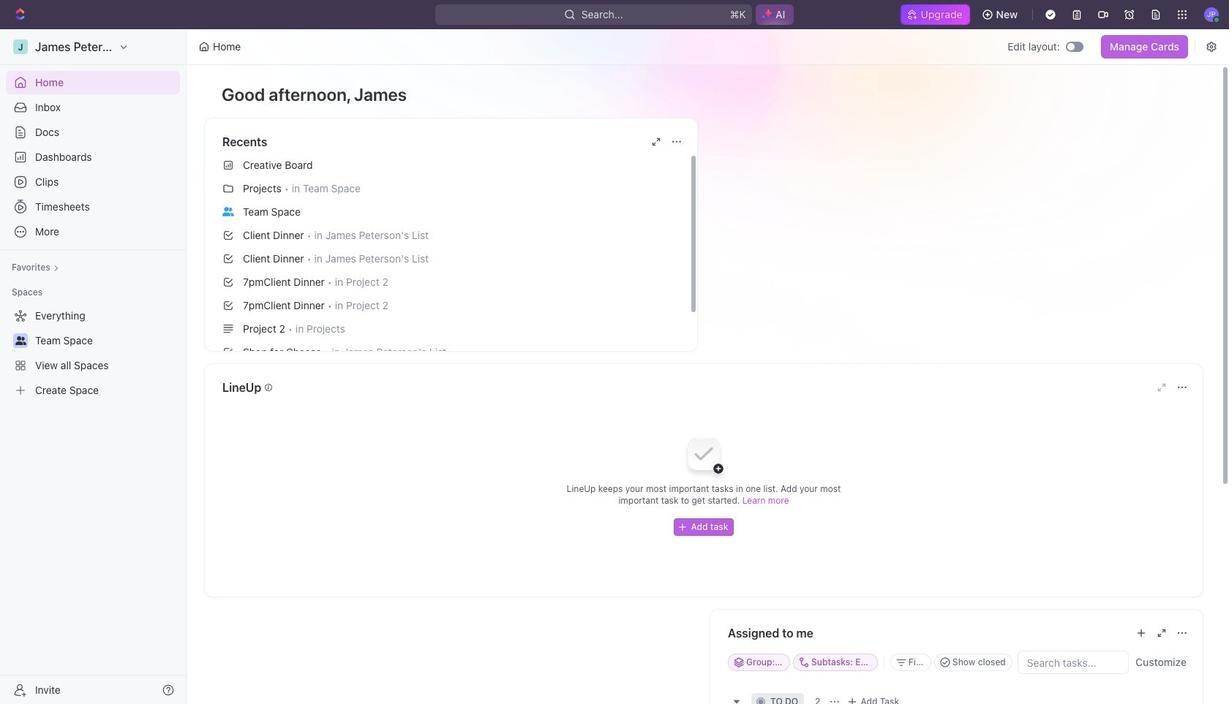 Task type: locate. For each thing, give the bounding box(es) containing it.
1 vertical spatial user group image
[[15, 337, 26, 346]]

tree
[[6, 305, 180, 403]]

james peterson's workspace, , element
[[13, 40, 28, 54]]

0 vertical spatial user group image
[[223, 207, 234, 216]]

0 horizontal spatial user group image
[[15, 337, 26, 346]]

user group image
[[223, 207, 234, 216], [15, 337, 26, 346]]



Task type: describe. For each thing, give the bounding box(es) containing it.
user group image inside tree
[[15, 337, 26, 346]]

sidebar navigation
[[0, 29, 190, 705]]

Search tasks... text field
[[1019, 652, 1129, 674]]

tree inside sidebar navigation
[[6, 305, 180, 403]]

1 horizontal spatial user group image
[[223, 207, 234, 216]]



Task type: vqa. For each thing, say whether or not it's contained in the screenshot.
user group image inside the tree
yes



